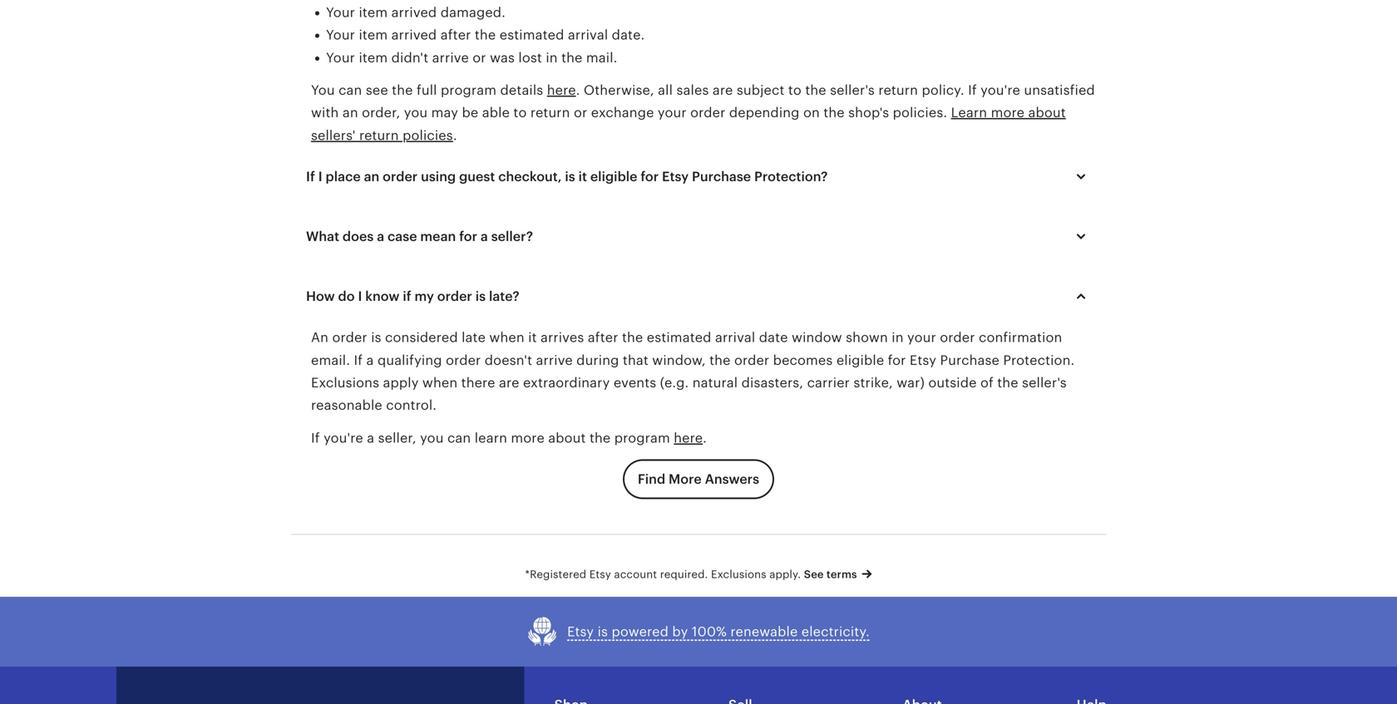 Task type: describe. For each thing, give the bounding box(es) containing it.
events
[[614, 376, 657, 391]]

of
[[981, 376, 994, 391]]

policies
[[403, 128, 453, 143]]

is inside the an order is considered late when it arrives after the estimated arrival date window shown in your order confirmation email. if a qualifying order doesn't arrive during that window, the order becomes eligible for etsy purchase protection. exclusions apply when there are extraordinary events (e.g. natural disasters, carrier strike, war) outside of the seller's reasonable control.
[[371, 330, 382, 345]]

unsatisfied
[[1024, 83, 1095, 98]]

your inside the an order is considered late when it arrives after the estimated arrival date window shown in your order confirmation email. if a qualifying order doesn't arrive during that window, the order becomes eligible for etsy purchase protection. exclusions apply when there are extraordinary events (e.g. natural disasters, carrier strike, war) outside of the seller's reasonable control.
[[908, 330, 937, 345]]

didn't
[[391, 50, 429, 65]]

i inside dropdown button
[[358, 289, 362, 304]]

the down damaged.
[[475, 28, 496, 43]]

estimated inside the an order is considered late when it arrives after the estimated arrival date window shown in your order confirmation email. if a qualifying order doesn't arrive during that window, the order becomes eligible for etsy purchase protection. exclusions apply when there are extraordinary events (e.g. natural disasters, carrier strike, war) outside of the seller's reasonable control.
[[647, 330, 712, 345]]

more inside learn more about sellers' return policies
[[991, 105, 1025, 120]]

a inside the an order is considered late when it arrives after the estimated arrival date window shown in your order confirmation email. if a qualifying order doesn't arrive during that window, the order becomes eligible for etsy purchase protection. exclusions apply when there are extraordinary events (e.g. natural disasters, carrier strike, war) outside of the seller's reasonable control.
[[366, 353, 374, 368]]

otherwise,
[[584, 83, 654, 98]]

or inside your item arrived damaged. your item arrived after the estimated arrival date. your item didn't arrive or was lost in the mail.
[[473, 50, 486, 65]]

the left mail.
[[562, 50, 583, 65]]

disasters,
[[742, 376, 804, 391]]

electricity.
[[802, 625, 870, 640]]

place
[[326, 169, 361, 184]]

if down reasonable
[[311, 431, 320, 446]]

how do i know if my order is late?
[[306, 289, 520, 304]]

the up that
[[622, 330, 643, 345]]

seller?
[[491, 229, 533, 244]]

details
[[500, 83, 543, 98]]

learn
[[475, 431, 507, 446]]

lost
[[519, 50, 542, 65]]

1 vertical spatial you
[[420, 431, 444, 446]]

the down extraordinary
[[590, 431, 611, 446]]

may
[[431, 105, 458, 120]]

eligible inside if i place an order using guest checkout, is it eligible for etsy purchase protection? dropdown button
[[590, 169, 638, 184]]

find more answers
[[638, 472, 759, 487]]

shown
[[846, 330, 888, 345]]

0 vertical spatial can
[[339, 83, 362, 98]]

the up on
[[805, 83, 827, 98]]

2 your from the top
[[326, 28, 355, 43]]

seller's inside . otherwise, all sales are subject to the seller's return policy. if you're unsatisfied with an order, you may be able to return or exchange your order depending on the shop's policies.
[[830, 83, 875, 98]]

reasonable
[[311, 398, 383, 413]]

qualifying
[[378, 353, 442, 368]]

your inside . otherwise, all sales are subject to the seller's return policy. if you're unsatisfied with an order, you may be able to return or exchange your order depending on the shop's policies.
[[658, 105, 687, 120]]

policy.
[[922, 83, 965, 98]]

confirmation
[[979, 330, 1063, 345]]

using
[[421, 169, 456, 184]]

you're inside . otherwise, all sales are subject to the seller's return policy. if you're unsatisfied with an order, you may be able to return or exchange your order depending on the shop's policies.
[[981, 83, 1021, 98]]

how do i know if my order is late? button
[[291, 277, 1106, 317]]

for inside the an order is considered late when it arrives after the estimated arrival date window shown in your order confirmation email. if a qualifying order doesn't arrive during that window, the order becomes eligible for etsy purchase protection. exclusions apply when there are extraordinary events (e.g. natural disasters, carrier strike, war) outside of the seller's reasonable control.
[[888, 353, 906, 368]]

more
[[669, 472, 702, 487]]

carrier
[[807, 376, 850, 391]]

the right on
[[824, 105, 845, 120]]

eligible inside the an order is considered late when it arrives after the estimated arrival date window shown in your order confirmation email. if a qualifying order doesn't arrive during that window, the order becomes eligible for etsy purchase protection. exclusions apply when there are extraordinary events (e.g. natural disasters, carrier strike, war) outside of the seller's reasonable control.
[[837, 353, 884, 368]]

purchase inside dropdown button
[[692, 169, 751, 184]]

window,
[[652, 353, 706, 368]]

order,
[[362, 105, 400, 120]]

0 horizontal spatial to
[[514, 105, 527, 120]]

is inside etsy is powered by 100% renewable electricity. button
[[598, 625, 608, 640]]

case
[[388, 229, 417, 244]]

order inside dropdown button
[[383, 169, 418, 184]]

email.
[[311, 353, 350, 368]]

a left seller?
[[481, 229, 488, 244]]

late
[[462, 330, 486, 345]]

if inside the an order is considered late when it arrives after the estimated arrival date window shown in your order confirmation email. if a qualifying order doesn't arrive during that window, the order becomes eligible for etsy purchase protection. exclusions apply when there are extraordinary events (e.g. natural disasters, carrier strike, war) outside of the seller's reasonable control.
[[354, 353, 363, 368]]

1 horizontal spatial exclusions
[[711, 569, 767, 581]]

0 horizontal spatial program
[[441, 83, 497, 98]]

return inside learn more about sellers' return policies
[[359, 128, 399, 143]]

1 vertical spatial here
[[674, 431, 703, 446]]

required.
[[660, 569, 708, 581]]

(e.g.
[[660, 376, 689, 391]]

it inside the an order is considered late when it arrives after the estimated arrival date window shown in your order confirmation email. if a qualifying order doesn't arrive during that window, the order becomes eligible for etsy purchase protection. exclusions apply when there are extraordinary events (e.g. natural disasters, carrier strike, war) outside of the seller's reasonable control.
[[528, 330, 537, 345]]

be
[[462, 105, 479, 120]]

0 horizontal spatial you're
[[324, 431, 363, 446]]

1 vertical spatial when
[[422, 376, 458, 391]]

depending
[[729, 105, 800, 120]]

if you're a seller, you can learn more about the program here .
[[311, 431, 707, 446]]

after inside the an order is considered late when it arrives after the estimated arrival date window shown in your order confirmation email. if a qualifying order doesn't arrive during that window, the order becomes eligible for etsy purchase protection. exclusions apply when there are extraordinary events (e.g. natural disasters, carrier strike, war) outside of the seller's reasonable control.
[[588, 330, 619, 345]]

subject
[[737, 83, 785, 98]]

etsy is powered by 100% renewable electricity. button
[[527, 617, 870, 647]]

the left the full on the left top
[[392, 83, 413, 98]]

war)
[[897, 376, 925, 391]]

3 your from the top
[[326, 50, 355, 65]]

2 item from the top
[[359, 28, 388, 43]]

late?
[[489, 289, 520, 304]]

an inside . otherwise, all sales are subject to the seller's return policy. if you're unsatisfied with an order, you may be able to return or exchange your order depending on the shop's policies.
[[343, 105, 358, 120]]

date.
[[612, 28, 645, 43]]

apply.
[[770, 569, 801, 581]]

if inside dropdown button
[[306, 169, 315, 184]]

. otherwise, all sales are subject to the seller's return policy. if you're unsatisfied with an order, you may be able to return or exchange your order depending on the shop's policies.
[[311, 83, 1095, 120]]

1 vertical spatial return
[[531, 105, 570, 120]]

find more answers link
[[623, 460, 774, 500]]

that
[[623, 353, 649, 368]]

etsy is powered by 100% renewable electricity.
[[567, 625, 870, 640]]

if i place an order using guest checkout, is it eligible for etsy purchase protection?
[[306, 169, 828, 184]]

sales
[[677, 83, 709, 98]]

how
[[306, 289, 335, 304]]

seller,
[[378, 431, 416, 446]]

find
[[638, 472, 666, 487]]

exchange
[[591, 105, 654, 120]]

see
[[366, 83, 388, 98]]

checkout,
[[498, 169, 562, 184]]

you inside . otherwise, all sales are subject to the seller's return policy. if you're unsatisfied with an order, you may be able to return or exchange your order depending on the shop's policies.
[[404, 105, 428, 120]]

exclusions inside the an order is considered late when it arrives after the estimated arrival date window shown in your order confirmation email. if a qualifying order doesn't arrive during that window, the order becomes eligible for etsy purchase protection. exclusions apply when there are extraordinary events (e.g. natural disasters, carrier strike, war) outside of the seller's reasonable control.
[[311, 376, 379, 391]]

for inside what does a case mean for a seller? dropdown button
[[459, 229, 477, 244]]

1 vertical spatial program
[[614, 431, 670, 446]]

what
[[306, 229, 339, 244]]

order down "late"
[[446, 353, 481, 368]]

an inside dropdown button
[[364, 169, 380, 184]]

a left case
[[377, 229, 384, 244]]

learn
[[951, 105, 988, 120]]

order inside . otherwise, all sales are subject to the seller's return policy. if you're unsatisfied with an order, you may be able to return or exchange your order depending on the shop's policies.
[[691, 105, 726, 120]]

estimated inside your item arrived damaged. your item arrived after the estimated arrival date. your item didn't arrive or was lost in the mail.
[[500, 28, 564, 43]]

powered
[[612, 625, 669, 640]]

arrives
[[541, 330, 584, 345]]

account
[[614, 569, 657, 581]]

protection?
[[754, 169, 828, 184]]

my
[[415, 289, 434, 304]]

strike,
[[854, 376, 893, 391]]

was
[[490, 50, 515, 65]]



Task type: locate. For each thing, give the bounding box(es) containing it.
for inside if i place an order using guest checkout, is it eligible for etsy purchase protection? dropdown button
[[641, 169, 659, 184]]

if up learn
[[968, 83, 977, 98]]

seller's inside the an order is considered late when it arrives after the estimated arrival date window shown in your order confirmation email. if a qualifying order doesn't arrive during that window, the order becomes eligible for etsy purchase protection. exclusions apply when there are extraordinary events (e.g. natural disasters, carrier strike, war) outside of the seller's reasonable control.
[[1022, 376, 1067, 391]]

0 horizontal spatial i
[[318, 169, 322, 184]]

order up outside
[[940, 330, 975, 345]]

return down details
[[531, 105, 570, 120]]

2 horizontal spatial .
[[703, 431, 707, 446]]

etsy
[[662, 169, 689, 184], [910, 353, 937, 368], [590, 569, 611, 581], [567, 625, 594, 640]]

full
[[417, 83, 437, 98]]

0 vertical spatial your
[[658, 105, 687, 120]]

etsy down learn more about sellers' return policies link
[[662, 169, 689, 184]]

2 vertical spatial .
[[703, 431, 707, 446]]

i right do
[[358, 289, 362, 304]]

1 vertical spatial are
[[499, 376, 520, 391]]

your
[[658, 105, 687, 120], [908, 330, 937, 345]]

0 vertical spatial program
[[441, 83, 497, 98]]

item
[[359, 5, 388, 20], [359, 28, 388, 43], [359, 50, 388, 65]]

after inside your item arrived damaged. your item arrived after the estimated arrival date. your item didn't arrive or was lost in the mail.
[[441, 28, 471, 43]]

know
[[365, 289, 400, 304]]

here link right details
[[547, 83, 576, 98]]

it right checkout,
[[579, 169, 587, 184]]

1 vertical spatial to
[[514, 105, 527, 120]]

0 vertical spatial about
[[1029, 105, 1066, 120]]

seller's down 'protection.'
[[1022, 376, 1067, 391]]

by
[[672, 625, 688, 640]]

1 horizontal spatial here
[[674, 431, 703, 446]]

2 vertical spatial your
[[326, 50, 355, 65]]

*registered
[[525, 569, 587, 581]]

1 horizontal spatial you're
[[981, 83, 1021, 98]]

0 vertical spatial your
[[326, 5, 355, 20]]

0 horizontal spatial seller's
[[830, 83, 875, 98]]

the up 'natural'
[[710, 353, 731, 368]]

if
[[968, 83, 977, 98], [306, 169, 315, 184], [354, 353, 363, 368], [311, 431, 320, 446]]

is inside if i place an order using guest checkout, is it eligible for etsy purchase protection? dropdown button
[[565, 169, 575, 184]]

0 horizontal spatial your
[[658, 105, 687, 120]]

order left using
[[383, 169, 418, 184]]

1 horizontal spatial about
[[1029, 105, 1066, 120]]

1 horizontal spatial after
[[588, 330, 619, 345]]

1 horizontal spatial it
[[579, 169, 587, 184]]

estimated up lost
[[500, 28, 564, 43]]

0 vertical spatial after
[[441, 28, 471, 43]]

more
[[991, 105, 1025, 120], [511, 431, 545, 446]]

it left arrives
[[528, 330, 537, 345]]

1 vertical spatial i
[[358, 289, 362, 304]]

return down order,
[[359, 128, 399, 143]]

1 vertical spatial after
[[588, 330, 619, 345]]

order inside dropdown button
[[437, 289, 472, 304]]

are down doesn't
[[499, 376, 520, 391]]

see terms link
[[804, 565, 872, 582]]

estimated
[[500, 28, 564, 43], [647, 330, 712, 345]]

0 vertical spatial arrive
[[432, 50, 469, 65]]

your up war)
[[908, 330, 937, 345]]

0 vertical spatial you're
[[981, 83, 1021, 98]]

arrival inside the an order is considered late when it arrives after the estimated arrival date window shown in your order confirmation email. if a qualifying order doesn't arrive during that window, the order becomes eligible for etsy purchase protection. exclusions apply when there are extraordinary events (e.g. natural disasters, carrier strike, war) outside of the seller's reasonable control.
[[715, 330, 756, 345]]

are inside the an order is considered late when it arrives after the estimated arrival date window shown in your order confirmation email. if a qualifying order doesn't arrive during that window, the order becomes eligible for etsy purchase protection. exclusions apply when there are extraordinary events (e.g. natural disasters, carrier strike, war) outside of the seller's reasonable control.
[[499, 376, 520, 391]]

order right my
[[437, 289, 472, 304]]

0 horizontal spatial return
[[359, 128, 399, 143]]

0 vertical spatial item
[[359, 5, 388, 20]]

1 vertical spatial about
[[548, 431, 586, 446]]

0 horizontal spatial exclusions
[[311, 376, 379, 391]]

i
[[318, 169, 322, 184], [358, 289, 362, 304]]

if left place
[[306, 169, 315, 184]]

if i place an order using guest checkout, is it eligible for etsy purchase protection? button
[[291, 157, 1106, 197]]

1 vertical spatial in
[[892, 330, 904, 345]]

arrive up you can see the full program details here
[[432, 50, 469, 65]]

0 horizontal spatial purchase
[[692, 169, 751, 184]]

. down may
[[453, 128, 457, 143]]

0 horizontal spatial arrive
[[432, 50, 469, 65]]

for up war)
[[888, 353, 906, 368]]

policies.
[[893, 105, 948, 120]]

can left the see
[[339, 83, 362, 98]]

if inside . otherwise, all sales are subject to the seller's return policy. if you're unsatisfied with an order, you may be able to return or exchange your order depending on the shop's policies.
[[968, 83, 977, 98]]

or inside . otherwise, all sales are subject to the seller's return policy. if you're unsatisfied with an order, you may be able to return or exchange your order depending on the shop's policies.
[[574, 105, 588, 120]]

3 item from the top
[[359, 50, 388, 65]]

you're
[[981, 83, 1021, 98], [324, 431, 363, 446]]

in right lost
[[546, 50, 558, 65]]

here link
[[547, 83, 576, 98], [674, 431, 703, 446]]

1 horizontal spatial to
[[788, 83, 802, 98]]

0 horizontal spatial about
[[548, 431, 586, 446]]

0 vertical spatial here link
[[547, 83, 576, 98]]

2 horizontal spatial for
[[888, 353, 906, 368]]

1 horizontal spatial can
[[447, 431, 471, 446]]

is inside the how do i know if my order is late? dropdown button
[[476, 289, 486, 304]]

in right shown
[[892, 330, 904, 345]]

1 vertical spatial more
[[511, 431, 545, 446]]

date
[[759, 330, 788, 345]]

2 vertical spatial for
[[888, 353, 906, 368]]

arrive inside your item arrived damaged. your item arrived after the estimated arrival date. your item didn't arrive or was lost in the mail.
[[432, 50, 469, 65]]

1 vertical spatial arrive
[[536, 353, 573, 368]]

1 horizontal spatial your
[[908, 330, 937, 345]]

0 horizontal spatial estimated
[[500, 28, 564, 43]]

0 horizontal spatial when
[[422, 376, 458, 391]]

learn more about sellers' return policies link
[[311, 105, 1066, 143]]

terms
[[827, 569, 857, 581]]

all
[[658, 83, 673, 98]]

0 horizontal spatial here link
[[547, 83, 576, 98]]

1 horizontal spatial i
[[358, 289, 362, 304]]

it
[[579, 169, 587, 184], [528, 330, 537, 345]]

etsy up war)
[[910, 353, 937, 368]]

here
[[547, 83, 576, 98], [674, 431, 703, 446]]

purchase down learn more about sellers' return policies link
[[692, 169, 751, 184]]

arrival inside your item arrived damaged. your item arrived after the estimated arrival date. your item didn't arrive or was lost in the mail.
[[568, 28, 608, 43]]

or left was
[[473, 50, 486, 65]]

order down sales
[[691, 105, 726, 120]]

0 vertical spatial more
[[991, 105, 1025, 120]]

a left seller, at the bottom of the page
[[367, 431, 375, 446]]

1 horizontal spatial arrive
[[536, 353, 573, 368]]

. for . otherwise, all sales are subject to the seller's return policy. if you're unsatisfied with an order, you may be able to return or exchange your order depending on the shop's policies.
[[576, 83, 580, 98]]

in inside the an order is considered late when it arrives after the estimated arrival date window shown in your order confirmation email. if a qualifying order doesn't arrive during that window, the order becomes eligible for etsy purchase protection. exclusions apply when there are extraordinary events (e.g. natural disasters, carrier strike, war) outside of the seller's reasonable control.
[[892, 330, 904, 345]]

it inside dropdown button
[[579, 169, 587, 184]]

etsy left account
[[590, 569, 611, 581]]

1 vertical spatial your
[[908, 330, 937, 345]]

you right seller, at the bottom of the page
[[420, 431, 444, 446]]

here link for you can see the full program details
[[547, 83, 576, 98]]

arrived
[[391, 5, 437, 20], [391, 28, 437, 43]]

0 horizontal spatial can
[[339, 83, 362, 98]]

purchase up of
[[940, 353, 1000, 368]]

you down the full on the left top
[[404, 105, 428, 120]]

order up disasters,
[[734, 353, 770, 368]]

i inside dropdown button
[[318, 169, 322, 184]]

arrival left date
[[715, 330, 756, 345]]

1 horizontal spatial are
[[713, 83, 733, 98]]

1 horizontal spatial eligible
[[837, 353, 884, 368]]

program up be on the top left
[[441, 83, 497, 98]]

if
[[403, 289, 411, 304]]

etsy left "powered"
[[567, 625, 594, 640]]

or left exchange at left top
[[574, 105, 588, 120]]

if right email.
[[354, 353, 363, 368]]

. inside . otherwise, all sales are subject to the seller's return policy. if you're unsatisfied with an order, you may be able to return or exchange your order depending on the shop's policies.
[[576, 83, 580, 98]]

1 horizontal spatial more
[[991, 105, 1025, 120]]

here link for if you're a seller, you can learn more about the program
[[674, 431, 703, 446]]

0 horizontal spatial are
[[499, 376, 520, 391]]

1 vertical spatial exclusions
[[711, 569, 767, 581]]

return up policies.
[[879, 83, 918, 98]]

is right checkout,
[[565, 169, 575, 184]]

you're down reasonable
[[324, 431, 363, 446]]

about
[[1029, 105, 1066, 120], [548, 431, 586, 446]]

arrive
[[432, 50, 469, 65], [536, 353, 573, 368]]

shop's
[[849, 105, 889, 120]]

or
[[473, 50, 486, 65], [574, 105, 588, 120]]

arrival up mail.
[[568, 28, 608, 43]]

0 horizontal spatial an
[[343, 105, 358, 120]]

1 vertical spatial eligible
[[837, 353, 884, 368]]

extraordinary
[[523, 376, 610, 391]]

are inside . otherwise, all sales are subject to the seller's return policy. if you're unsatisfied with an order, you may be able to return or exchange your order depending on the shop's policies.
[[713, 83, 733, 98]]

0 vertical spatial for
[[641, 169, 659, 184]]

an
[[343, 105, 358, 120], [364, 169, 380, 184]]

1 vertical spatial here link
[[674, 431, 703, 446]]

1 vertical spatial purchase
[[940, 353, 1000, 368]]

here up more on the bottom of page
[[674, 431, 703, 446]]

are right sales
[[713, 83, 733, 98]]

an right place
[[364, 169, 380, 184]]

see
[[804, 569, 824, 581]]

to down details
[[514, 105, 527, 120]]

arrive inside the an order is considered late when it arrives after the estimated arrival date window shown in your order confirmation email. if a qualifying order doesn't arrive during that window, the order becomes eligible for etsy purchase protection. exclusions apply when there are extraordinary events (e.g. natural disasters, carrier strike, war) outside of the seller's reasonable control.
[[536, 353, 573, 368]]

the right of
[[998, 376, 1019, 391]]

etsy inside the an order is considered late when it arrives after the estimated arrival date window shown in your order confirmation email. if a qualifying order doesn't arrive during that window, the order becomes eligible for etsy purchase protection. exclusions apply when there are extraordinary events (e.g. natural disasters, carrier strike, war) outside of the seller's reasonable control.
[[910, 353, 937, 368]]

0 vertical spatial an
[[343, 105, 358, 120]]

your down all
[[658, 105, 687, 120]]

after down damaged.
[[441, 28, 471, 43]]

1 horizontal spatial when
[[489, 330, 525, 345]]

0 vertical spatial arrival
[[568, 28, 608, 43]]

order up email.
[[332, 330, 367, 345]]

exclusions left apply.
[[711, 569, 767, 581]]

1 horizontal spatial here link
[[674, 431, 703, 446]]

renewable
[[731, 625, 798, 640]]

0 horizontal spatial after
[[441, 28, 471, 43]]

0 vertical spatial to
[[788, 83, 802, 98]]

0 vertical spatial eligible
[[590, 169, 638, 184]]

program up "find"
[[614, 431, 670, 446]]

eligible
[[590, 169, 638, 184], [837, 353, 884, 368]]

1 item from the top
[[359, 5, 388, 20]]

0 horizontal spatial more
[[511, 431, 545, 446]]

order
[[691, 105, 726, 120], [383, 169, 418, 184], [437, 289, 472, 304], [332, 330, 367, 345], [940, 330, 975, 345], [446, 353, 481, 368], [734, 353, 770, 368]]

answers
[[705, 472, 759, 487]]

do
[[338, 289, 355, 304]]

protection.
[[1003, 353, 1075, 368]]

0 vertical spatial or
[[473, 50, 486, 65]]

1 horizontal spatial estimated
[[647, 330, 712, 345]]

0 vertical spatial .
[[576, 83, 580, 98]]

doesn't
[[485, 353, 532, 368]]

exclusions
[[311, 376, 379, 391], [711, 569, 767, 581]]

0 vertical spatial purchase
[[692, 169, 751, 184]]

an right with
[[343, 105, 358, 120]]

learn more about sellers' return policies
[[311, 105, 1066, 143]]

i left place
[[318, 169, 322, 184]]

with
[[311, 105, 339, 120]]

during
[[577, 353, 619, 368]]

0 vertical spatial are
[[713, 83, 733, 98]]

0 vertical spatial it
[[579, 169, 587, 184]]

0 horizontal spatial for
[[459, 229, 477, 244]]

0 vertical spatial arrived
[[391, 5, 437, 20]]

can left learn
[[447, 431, 471, 446]]

purchase inside the an order is considered late when it arrives after the estimated arrival date window shown in your order confirmation email. if a qualifying order doesn't arrive during that window, the order becomes eligible for etsy purchase protection. exclusions apply when there are extraordinary events (e.g. natural disasters, carrier strike, war) outside of the seller's reasonable control.
[[940, 353, 1000, 368]]

*registered etsy account required. exclusions apply. see terms
[[525, 569, 857, 581]]

in inside your item arrived damaged. your item arrived after the estimated arrival date. your item didn't arrive or was lost in the mail.
[[546, 50, 558, 65]]

etsy inside dropdown button
[[662, 169, 689, 184]]

etsy inside button
[[567, 625, 594, 640]]

for right 'mean'
[[459, 229, 477, 244]]

return
[[879, 83, 918, 98], [531, 105, 570, 120], [359, 128, 399, 143]]

does
[[343, 229, 374, 244]]

1 arrived from the top
[[391, 5, 437, 20]]

when
[[489, 330, 525, 345], [422, 376, 458, 391]]

1 vertical spatial .
[[453, 128, 457, 143]]

2 vertical spatial return
[[359, 128, 399, 143]]

1 horizontal spatial or
[[574, 105, 588, 120]]

about down "unsatisfied"
[[1029, 105, 1066, 120]]

is left "powered"
[[598, 625, 608, 640]]

0 horizontal spatial here
[[547, 83, 576, 98]]

what does a case mean for a seller? button
[[291, 217, 1106, 257]]

. for .
[[453, 128, 457, 143]]

a right email.
[[366, 353, 374, 368]]

is left late?
[[476, 289, 486, 304]]

an order is considered late when it arrives after the estimated arrival date window shown in your order confirmation email. if a qualifying order doesn't arrive during that window, the order becomes eligible for etsy purchase protection. exclusions apply when there are extraordinary events (e.g. natural disasters, carrier strike, war) outside of the seller's reasonable control.
[[311, 330, 1075, 413]]

for down learn more about sellers' return policies on the top of the page
[[641, 169, 659, 184]]

1 vertical spatial or
[[574, 105, 588, 120]]

0 vertical spatial in
[[546, 50, 558, 65]]

1 horizontal spatial return
[[531, 105, 570, 120]]

0 horizontal spatial it
[[528, 330, 537, 345]]

exclusions up reasonable
[[311, 376, 379, 391]]

about down extraordinary
[[548, 431, 586, 446]]

guest
[[459, 169, 495, 184]]

to
[[788, 83, 802, 98], [514, 105, 527, 120]]

when up doesn't
[[489, 330, 525, 345]]

an
[[311, 330, 329, 345]]

seller's up shop's
[[830, 83, 875, 98]]

0 vertical spatial when
[[489, 330, 525, 345]]

about inside learn more about sellers' return policies
[[1029, 105, 1066, 120]]

is up qualifying
[[371, 330, 382, 345]]

sellers'
[[311, 128, 356, 143]]

your item arrived damaged. your item arrived after the estimated arrival date. your item didn't arrive or was lost in the mail.
[[326, 5, 645, 65]]

1 horizontal spatial arrival
[[715, 330, 756, 345]]

2 arrived from the top
[[391, 28, 437, 43]]

1 horizontal spatial seller's
[[1022, 376, 1067, 391]]

damaged.
[[441, 5, 506, 20]]

0 horizontal spatial eligible
[[590, 169, 638, 184]]

. up the find more answers link
[[703, 431, 707, 446]]

.
[[576, 83, 580, 98], [453, 128, 457, 143], [703, 431, 707, 446]]

on
[[803, 105, 820, 120]]

you're up learn
[[981, 83, 1021, 98]]

eligible down shown
[[837, 353, 884, 368]]

here link up more on the bottom of page
[[674, 431, 703, 446]]

natural
[[693, 376, 738, 391]]

2 vertical spatial item
[[359, 50, 388, 65]]

2 horizontal spatial return
[[879, 83, 918, 98]]

you can see the full program details here
[[311, 83, 576, 98]]

mail.
[[586, 50, 618, 65]]

you
[[311, 83, 335, 98]]

here right details
[[547, 83, 576, 98]]

when up control. at the left bottom of page
[[422, 376, 458, 391]]

100%
[[692, 625, 727, 640]]

estimated up window,
[[647, 330, 712, 345]]

there
[[461, 376, 495, 391]]

considered
[[385, 330, 458, 345]]

apply
[[383, 376, 419, 391]]

1 vertical spatial seller's
[[1022, 376, 1067, 391]]

arrival
[[568, 28, 608, 43], [715, 330, 756, 345]]

becomes
[[773, 353, 833, 368]]

1 your from the top
[[326, 5, 355, 20]]

mean
[[420, 229, 456, 244]]

1 horizontal spatial an
[[364, 169, 380, 184]]

1 vertical spatial you're
[[324, 431, 363, 446]]

1 vertical spatial your
[[326, 28, 355, 43]]

after up 'during'
[[588, 330, 619, 345]]

arrive down arrives
[[536, 353, 573, 368]]

eligible down exchange at left top
[[590, 169, 638, 184]]

. left otherwise,
[[576, 83, 580, 98]]

to right subject
[[788, 83, 802, 98]]

you
[[404, 105, 428, 120], [420, 431, 444, 446]]

0 horizontal spatial in
[[546, 50, 558, 65]]

1 vertical spatial arrived
[[391, 28, 437, 43]]

0 vertical spatial here
[[547, 83, 576, 98]]

control.
[[386, 398, 437, 413]]



Task type: vqa. For each thing, say whether or not it's contained in the screenshot.
1st The Nazar from the top
no



